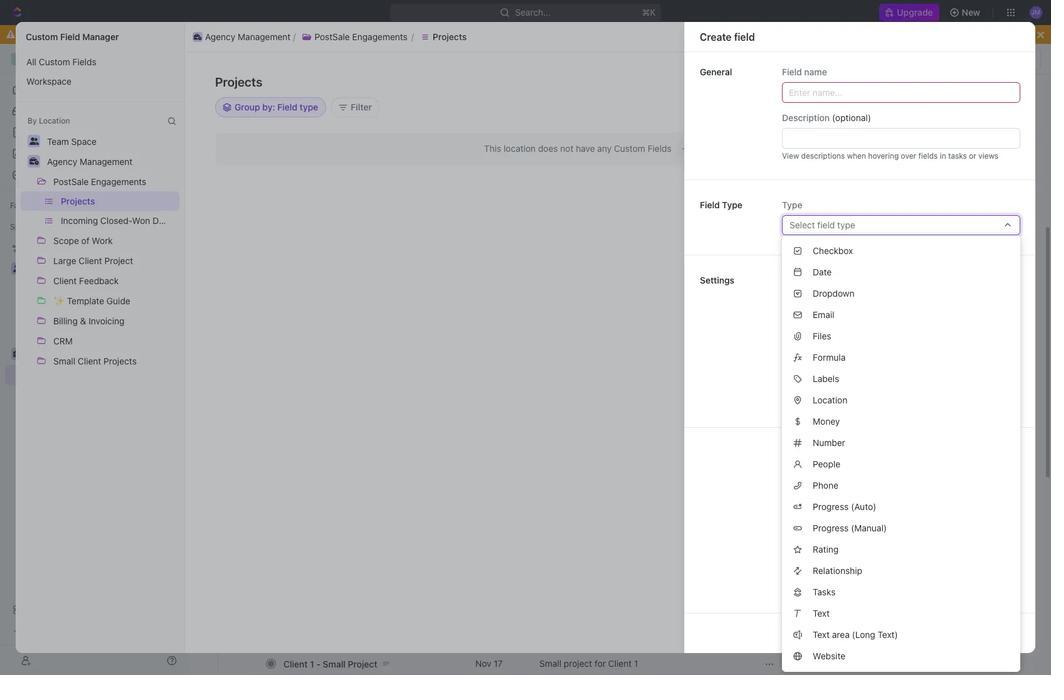 Task type: describe. For each thing, give the bounding box(es) containing it.
in right fields
[[940, 151, 946, 161]]

in left all on the right top
[[826, 299, 832, 309]]

field type
[[700, 199, 743, 210]]

2 required from the top
[[805, 289, 836, 298]]

custom up all
[[26, 31, 58, 42]]

want
[[424, 29, 444, 40]]

custom field manager
[[26, 31, 119, 42]]

space for team space link at the left
[[54, 263, 80, 274]]

view
[[782, 151, 799, 161]]

and inside linkbuzz is running print advertising in a well- known magazine and needs content creation.
[[610, 406, 625, 417]]

work
[[92, 235, 113, 246]]

relationship button
[[787, 560, 1016, 582]]

team space for team space link at the left
[[30, 263, 80, 274]]

billing & invoicing button
[[48, 311, 130, 331]]

progress for progress (auto)
[[813, 501, 849, 512]]

rebranding
[[601, 416, 645, 427]]

add task
[[961, 99, 999, 110]]

fields inside visible to guests custom fields can be hidden or shown to guests in your workspace.
[[834, 387, 855, 396]]

home link
[[5, 80, 176, 100]]

all custom fields
[[26, 56, 96, 67]]

creation
[[584, 560, 617, 570]]

location inside button
[[813, 395, 848, 405]]

crm button
[[48, 331, 78, 351]]

devbu needs complete video production for an upcoming social media campaign. button
[[532, 521, 750, 548]]

have
[[576, 143, 595, 154]]

wikido needs a special logo design for one of their sub-brands. button
[[532, 455, 750, 482]]

any
[[597, 143, 612, 154]]

billing
[[53, 316, 78, 326]]

docs link
[[5, 122, 176, 142]]

is for linkbuzz is running print advertising in a well- known magazine and needs content creation.
[[578, 395, 585, 405]]

1 vertical spatial agency management
[[47, 156, 133, 167]]

name
[[804, 66, 827, 77]]

projects inside the sidebar navigation
[[38, 284, 71, 295]]

youtube
[[539, 604, 574, 614]]

in right used on the top of page
[[1005, 299, 1011, 309]]

of inside wikido needs a special logo design for one of their sub-brands.
[[715, 460, 723, 471]]

rating
[[813, 544, 839, 555]]

package
[[566, 582, 600, 592]]

agency management link
[[30, 344, 173, 364]]

1 type from the left
[[722, 199, 743, 210]]

0 horizontal spatial field
[[734, 31, 755, 42]]

(auto)
[[851, 501, 877, 512]]

visible to guests custom fields can be hidden or shown to guests in your workspace.
[[805, 373, 1003, 407]]

text for text
[[813, 608, 830, 619]]

entire
[[699, 570, 723, 581]]

1 vertical spatial guests
[[953, 387, 977, 396]]

crm
[[53, 336, 73, 346]]

a inside 'yodoo is a new company that needs an entire brand package including logo design.'
[[576, 570, 581, 581]]

tree inside the sidebar navigation
[[5, 237, 176, 641]]

progress for progress (manual)
[[813, 523, 849, 533]]

to right want
[[446, 29, 455, 40]]

advertising inside linkbuzz is running print advertising in a well- known magazine and needs content creation.
[[641, 395, 686, 405]]

needs inside linkbuzz is running print advertising in a well- known magazine and needs content creation.
[[627, 406, 652, 417]]

task inside pinned pinned custom fields will always be displayed in task view, even if empty.
[[979, 343, 995, 353]]

list containing all custom fields
[[16, 52, 184, 91]]

0 vertical spatial agency
[[205, 31, 235, 42]]

agency inside the sidebar navigation
[[30, 348, 60, 359]]

an inside 'yodoo is a new company that needs an entire brand package including logo design.'
[[687, 570, 697, 581]]

progress (auto)
[[813, 501, 877, 512]]

in inside pinned pinned custom fields will always be displayed in task view, even if empty.
[[970, 343, 976, 353]]

2
[[617, 548, 622, 559]]

needs inside zoomzone needs complete video production for a youtube campaign to increase brand awareness.
[[585, 592, 609, 603]]

advertising inside feedfire is running 2 print advertising campaigns and needs creation of the assets.
[[646, 548, 691, 559]]

in inside linkbuzz is running print advertising in a well- known magazine and needs content creation.
[[688, 395, 696, 405]]

0 vertical spatial postsale engagements button
[[296, 29, 414, 44]]

0 horizontal spatial when
[[847, 151, 866, 161]]

zoomzone needs complete video production for a youtube campaign to increase brand awareness. button
[[532, 587, 750, 614]]

fields right any
[[648, 143, 672, 154]]

won
[[132, 215, 150, 226]]

(manual)
[[851, 523, 887, 533]]

be inside required in tasks required custom fields must be filled out when creating tasks in all the locations where the custom field is used in your workspace.
[[911, 289, 920, 298]]

of inside feedfire is running 2 print advertising campaigns and needs creation of the assets.
[[619, 560, 627, 570]]

business time image
[[194, 34, 202, 40]]

create field
[[700, 31, 755, 42]]

when inside required in tasks required custom fields must be filled out when creating tasks in all the locations where the custom field is used in your workspace.
[[955, 289, 974, 298]]

creating
[[976, 289, 1005, 298]]

ern
[[539, 428, 553, 439]]

area
[[832, 629, 850, 640]]

manager
[[82, 31, 119, 42]]

location button
[[787, 390, 1016, 411]]

yodoo
[[539, 570, 565, 581]]

linkbuzz
[[539, 395, 576, 405]]

in inside visible to guests custom fields can be hidden or shown to guests in your workspace.
[[979, 387, 985, 396]]

wikido needs a special logo design for one of their sub-brands.
[[539, 460, 726, 482]]

0 horizontal spatial postsale engagements button
[[48, 171, 152, 191]]

awareness.
[[691, 604, 737, 614]]

create for create new field
[[931, 77, 959, 87]]

number button
[[787, 432, 1016, 454]]

is inside required in tasks required custom fields must be filled out when creating tasks in all the locations where the custom field is used in your workspace.
[[978, 299, 984, 309]]

is for browsedrive is rebranding and needs a new, mod ern logo.
[[592, 416, 598, 427]]

email
[[813, 309, 835, 320]]

favorites button
[[5, 198, 48, 213]]

browsedrive is rebranding and needs a new, mod ern logo. button
[[532, 411, 750, 439]]

campaign
[[576, 604, 616, 614]]

list containing postsale engagements
[[16, 171, 184, 371]]

custom inside visible to guests custom fields can be hidden or shown to guests in your workspace.
[[805, 387, 832, 396]]

billing & invoicing
[[53, 316, 125, 326]]

add for projects
[[840, 77, 857, 87]]

list containing projects
[[16, 191, 184, 230]]

of inside scope of work button
[[81, 235, 89, 246]]

add task button
[[953, 95, 1006, 115]]

Type text field
[[790, 216, 998, 235]]

1 horizontal spatial agency management button
[[190, 29, 293, 44]]

list containing agency management
[[190, 29, 1011, 44]]

template
[[67, 295, 104, 306]]

upcoming
[[539, 538, 580, 548]]

fields inside required in tasks required custom fields must be filled out when creating tasks in all the locations where the custom field is used in your workspace.
[[868, 289, 889, 298]]

brands.
[[579, 472, 610, 482]]

creation.
[[687, 406, 723, 417]]

large client project
[[53, 255, 133, 266]]

to right shown
[[944, 387, 951, 396]]

large
[[53, 255, 76, 266]]

small for small client projects
[[53, 356, 75, 366]]

tasks
[[813, 587, 836, 597]]

files
[[813, 331, 832, 341]]

custom inside pinned pinned custom fields will always be displayed in task view, even if empty.
[[831, 343, 859, 353]]

description
[[782, 112, 830, 123]]

this
[[643, 29, 659, 40]]

team space button
[[41, 131, 102, 151]]

brand inside 'yodoo is a new company that needs an entire brand package including logo design.'
[[539, 582, 563, 592]]

upgrade
[[897, 7, 933, 18]]

print inside linkbuzz is running print advertising in a well- known magazine and needs content creation.
[[620, 395, 639, 405]]

0 horizontal spatial 1
[[310, 658, 314, 669]]

empty.
[[831, 354, 854, 363]]

custom right any
[[614, 143, 645, 154]]

text area (long text) button
[[787, 624, 1016, 646]]

0 vertical spatial guests
[[845, 373, 872, 384]]

1 vertical spatial projects button
[[55, 191, 179, 211]]

hidden
[[883, 387, 908, 396]]

this
[[484, 143, 501, 154]]

your inside required in tasks required custom fields must be filled out when creating tasks in all the locations where the custom field is used in your workspace.
[[805, 310, 821, 319]]

complete for to
[[612, 592, 650, 603]]

well-
[[705, 395, 725, 405]]

new,
[[699, 416, 717, 427]]

team for team space button
[[47, 136, 69, 147]]

zoomzone needs complete video production for a youtube campaign to increase brand awareness.
[[539, 592, 743, 614]]

0 vertical spatial management
[[238, 31, 291, 42]]

does
[[538, 143, 558, 154]]

running for creation
[[584, 548, 615, 559]]

2 horizontal spatial tasks
[[949, 151, 967, 161]]

people button
[[787, 454, 1016, 475]]

to right visible
[[834, 373, 842, 384]]

formula
[[813, 352, 846, 363]]

hovering
[[868, 151, 899, 161]]

business time image
[[13, 350, 22, 358]]

home
[[30, 84, 54, 95]]

small project for client 1 button
[[532, 652, 750, 675]]

1 horizontal spatial small
[[323, 658, 346, 669]]

rating button
[[787, 539, 1016, 560]]

files button
[[787, 326, 1016, 347]]

including
[[602, 582, 639, 592]]

displayed
[[934, 343, 968, 353]]

is for feedfire is running 2 print advertising campaigns and needs creation of the assets.
[[575, 548, 582, 559]]

increase
[[629, 604, 663, 614]]

pinned pinned custom fields will always be displayed in task view, even if empty.
[[805, 329, 1015, 363]]

known
[[539, 406, 566, 417]]

the inside feedfire is running 2 print advertising campaigns and needs creation of the assets.
[[630, 560, 643, 570]]

custom up all on the right top
[[839, 289, 866, 298]]

settings
[[700, 275, 735, 285]]

yodoo is a new company that needs an entire brand package including logo design. button
[[532, 565, 750, 592]]

workspace. inside required in tasks required custom fields must be filled out when creating tasks in all the locations where the custom field is used in your workspace.
[[823, 310, 864, 319]]



Task type: locate. For each thing, give the bounding box(es) containing it.
0 vertical spatial your
[[805, 310, 821, 319]]

complete
[[595, 526, 633, 537], [612, 592, 650, 603]]

of down 2
[[619, 560, 627, 570]]

a up 'brands.'
[[597, 460, 601, 471]]

0 horizontal spatial tasks
[[805, 299, 824, 309]]

0 vertical spatial workspace.
[[823, 310, 864, 319]]

or for when
[[969, 151, 977, 161]]

1 vertical spatial team
[[30, 263, 52, 274]]

0 horizontal spatial brand
[[539, 582, 563, 592]]

0 vertical spatial team
[[47, 136, 69, 147]]

fields inside pinned pinned custom fields will always be displayed in task view, even if empty.
[[861, 343, 882, 353]]

0 horizontal spatial and
[[539, 560, 555, 570]]

0 horizontal spatial type
[[722, 199, 743, 210]]

0 horizontal spatial small
[[53, 356, 75, 366]]

1 text from the top
[[813, 608, 830, 619]]

advertising up "content"
[[641, 395, 686, 405]]

be right can
[[872, 387, 881, 396]]

running inside linkbuzz is running print advertising in a well- known magazine and needs content creation.
[[587, 395, 618, 405]]

0 vertical spatial brand
[[539, 582, 563, 592]]

small project for client 1
[[539, 658, 638, 669]]

✨ template guide button
[[48, 290, 136, 311]]

production for campaign.
[[660, 526, 704, 537]]

for up awareness. at the bottom right
[[723, 592, 734, 603]]

2 progress from the top
[[813, 523, 849, 533]]

feedfire is running 2 print advertising campaigns and needs creation of the assets.
[[539, 548, 739, 570]]

view descriptions when hovering over fields in tasks or views
[[782, 151, 999, 161]]

running for magazine
[[587, 395, 618, 405]]

1 horizontal spatial project
[[348, 658, 377, 669]]

invoicing
[[89, 316, 125, 326]]

money
[[813, 416, 840, 427]]

space for team space button
[[71, 136, 97, 147]]

Search... text field
[[878, 102, 998, 112]]

of
[[81, 235, 89, 246], [715, 460, 723, 471], [619, 560, 627, 570]]

engagements inside "postsale engagements" link
[[76, 369, 133, 380]]

1 down "increase"
[[634, 658, 638, 669]]

logo down that
[[641, 582, 659, 592]]

team space inside button
[[47, 136, 97, 147]]

small down crm
[[53, 356, 75, 366]]

be
[[911, 289, 920, 298], [923, 343, 932, 353], [872, 387, 881, 396]]

production inside devbu needs complete video production for an upcoming social media campaign.
[[660, 526, 704, 537]]

0 vertical spatial create
[[700, 31, 732, 42]]

required up the dropdown
[[805, 275, 841, 285]]

0 vertical spatial print
[[620, 395, 639, 405]]

team inside tree
[[30, 263, 52, 274]]

is inside linkbuzz is running print advertising in a well- known magazine and needs content creation.
[[578, 395, 585, 405]]

custom down visible
[[805, 387, 832, 396]]

0 horizontal spatial projects button
[[55, 191, 179, 211]]

to inside zoomzone needs complete video production for a youtube campaign to increase brand awareness.
[[618, 604, 626, 614]]

user group image
[[13, 265, 22, 272]]

progress up rating
[[813, 523, 849, 533]]

video for increase
[[652, 592, 674, 603]]

social
[[582, 538, 605, 548]]

complete up "increase"
[[612, 592, 650, 603]]

checkbox button
[[787, 240, 1016, 262]]

a inside linkbuzz is running print advertising in a well- known magazine and needs content creation.
[[698, 395, 703, 405]]

1 vertical spatial management
[[80, 156, 133, 167]]

2 vertical spatial of
[[619, 560, 627, 570]]

create inside button
[[931, 77, 959, 87]]

task left view,
[[979, 343, 995, 353]]

your inside visible to guests custom fields can be hidden or shown to guests in your workspace.
[[988, 387, 1003, 396]]

video inside zoomzone needs complete video production for a youtube campaign to increase brand awareness.
[[652, 592, 674, 603]]

1 vertical spatial an
[[687, 570, 697, 581]]

be for custom
[[923, 343, 932, 353]]

fields up locations
[[868, 289, 889, 298]]

description (optional)
[[782, 112, 871, 123]]

or for guests
[[910, 387, 917, 396]]

small client projects button
[[48, 351, 142, 371]]

sidebar navigation
[[0, 44, 188, 675]]

a inside the browsedrive is rebranding and needs a new, mod ern logo.
[[692, 416, 696, 427]]

hide left this
[[622, 29, 641, 40]]

team space up dashboards
[[47, 136, 97, 147]]

small for small project for client 1
[[539, 658, 562, 669]]

incoming closed-won deals
[[61, 215, 175, 226]]

be for guests
[[872, 387, 881, 396]]

design.
[[661, 582, 691, 592]]

1 horizontal spatial new
[[961, 77, 978, 87]]

you
[[407, 29, 422, 40]]

filled
[[922, 289, 939, 298]]

2 pinned from the top
[[805, 343, 829, 353]]

0 horizontal spatial create
[[700, 31, 732, 42]]

your up files at the right of the page
[[805, 310, 821, 319]]

progress
[[813, 501, 849, 512], [813, 523, 849, 533]]

1 horizontal spatial be
[[911, 289, 920, 298]]

in up the dropdown
[[843, 275, 850, 285]]

create up search... text field
[[931, 77, 959, 87]]

or left views
[[969, 151, 977, 161]]

custom up empty.
[[831, 343, 859, 353]]

0 vertical spatial space
[[71, 136, 97, 147]]

tree
[[5, 237, 176, 641]]

agency management down team space button
[[47, 156, 133, 167]]

when left hovering
[[847, 151, 866, 161]]

0 horizontal spatial your
[[805, 310, 821, 319]]

0 vertical spatial advertising
[[641, 395, 686, 405]]

for inside devbu needs complete video production for an upcoming social media campaign.
[[706, 526, 717, 537]]

field inside required in tasks required custom fields must be filled out when creating tasks in all the locations where the custom field is used in your workspace.
[[959, 299, 976, 309]]

needs
[[627, 406, 652, 417], [664, 416, 689, 427], [569, 460, 594, 471], [568, 526, 593, 537], [557, 560, 582, 570], [660, 570, 685, 581], [585, 592, 609, 603]]

1 vertical spatial agency
[[47, 156, 77, 167]]

2 vertical spatial management
[[63, 348, 116, 359]]

1 horizontal spatial create
[[931, 77, 959, 87]]

space inside the sidebar navigation
[[54, 263, 80, 274]]

1 horizontal spatial field
[[894, 77, 912, 87]]

complete for media
[[595, 526, 633, 537]]

1 vertical spatial progress
[[813, 523, 849, 533]]

1 horizontal spatial 1
[[634, 658, 638, 669]]

task down create new field button
[[980, 99, 999, 110]]

print right 2
[[625, 548, 643, 559]]

projects button up incoming closed-won deals in the left top of the page
[[55, 191, 179, 211]]

of right one
[[715, 460, 723, 471]]

team space inside tree
[[30, 263, 80, 274]]

small inside list
[[53, 356, 75, 366]]

fields
[[73, 56, 96, 67], [648, 143, 672, 154], [868, 289, 889, 298], [861, 343, 882, 353], [834, 387, 855, 396]]

and inside the browsedrive is rebranding and needs a new, mod ern logo.
[[647, 416, 662, 427]]

existing
[[859, 77, 891, 87]]

brand down yodoo
[[539, 582, 563, 592]]

website button
[[787, 646, 1016, 667]]

0 vertical spatial an
[[720, 526, 729, 537]]

field for create new field
[[981, 77, 999, 87]]

1 left -
[[310, 658, 314, 669]]

field for add existing field
[[894, 77, 912, 87]]

agency management button
[[190, 29, 293, 44], [41, 151, 138, 171]]

1 vertical spatial complete
[[612, 592, 650, 603]]

pinned up even
[[805, 343, 829, 353]]

tasks
[[949, 151, 967, 161], [853, 275, 874, 285], [805, 299, 824, 309]]

0 vertical spatial required
[[805, 275, 841, 285]]

the
[[844, 299, 856, 309], [916, 299, 927, 309], [630, 560, 643, 570]]

1 horizontal spatial add
[[961, 99, 977, 110]]

company
[[603, 570, 640, 581]]

a inside zoomzone needs complete video production for a youtube campaign to increase brand awareness.
[[736, 592, 741, 603]]

1 vertical spatial pinned
[[805, 343, 829, 353]]

add left 'existing'
[[840, 77, 857, 87]]

team space link
[[30, 258, 173, 279]]

1 vertical spatial running
[[584, 548, 615, 559]]

an inside devbu needs complete video production for an upcoming social media campaign.
[[720, 526, 729, 537]]

logo left design
[[635, 460, 652, 471]]

project
[[564, 658, 592, 669]]

needs inside 'yodoo is a new company that needs an entire brand package including logo design.'
[[660, 570, 685, 581]]

2 type from the left
[[782, 199, 803, 210]]

guide
[[107, 295, 130, 306]]

custom up workspace
[[39, 56, 70, 67]]

client 1 - small project
[[284, 658, 377, 669]]

logo inside wikido needs a special logo design for one of their sub-brands.
[[635, 460, 652, 471]]

text inside "text" button
[[813, 608, 830, 619]]

postsale inside "postsale engagements" link
[[38, 369, 74, 380]]

production up awareness. at the bottom right
[[676, 592, 720, 603]]

hide inside hide "button"
[[534, 166, 551, 175]]

agency management inside the sidebar navigation
[[30, 348, 116, 359]]

brand inside zoomzone needs complete video production for a youtube campaign to increase brand awareness.
[[665, 604, 689, 614]]

1 vertical spatial required
[[805, 289, 836, 298]]

field name
[[782, 66, 827, 77]]

2 vertical spatial tasks
[[805, 299, 824, 309]]

text left 'area'
[[813, 629, 830, 640]]

1 horizontal spatial tasks
[[853, 275, 874, 285]]

space inside button
[[71, 136, 97, 147]]

0 vertical spatial agency management button
[[190, 29, 293, 44]]

2 vertical spatial agency
[[30, 348, 60, 359]]

always
[[897, 343, 921, 353]]

Enter name... text field
[[782, 82, 1021, 103]]

guests right shown
[[953, 387, 977, 396]]

a inside wikido needs a special logo design for one of their sub-brands.
[[597, 460, 601, 471]]

Search tasks... text field
[[895, 161, 1021, 180]]

by location
[[28, 116, 70, 125]]

new up add task
[[961, 77, 978, 87]]

0 vertical spatial progress
[[813, 501, 849, 512]]

agency down team space button
[[47, 156, 77, 167]]

be right always
[[923, 343, 932, 353]]

2 horizontal spatial field
[[981, 77, 999, 87]]

progress down phone
[[813, 501, 849, 512]]

email button
[[787, 304, 1016, 326]]

incoming
[[61, 215, 98, 226]]

is for yodoo is a new company that needs an entire brand package including logo design.
[[567, 570, 574, 581]]

management
[[238, 31, 291, 42], [80, 156, 133, 167], [63, 348, 116, 359]]

1 required from the top
[[805, 275, 841, 285]]

new inside button
[[961, 77, 978, 87]]

to down including
[[618, 604, 626, 614]]

date button
[[787, 262, 1016, 283]]

type inside dropdown button
[[782, 199, 803, 210]]

required up all on the right top
[[805, 289, 836, 298]]

1 horizontal spatial of
[[619, 560, 627, 570]]

1 inside button
[[634, 658, 638, 669]]

1 vertical spatial hide
[[534, 166, 551, 175]]

agency right business time icon
[[205, 31, 235, 42]]

team for team space link at the left
[[30, 263, 52, 274]]

0 vertical spatial projects button
[[414, 29, 473, 44]]

logo
[[635, 460, 652, 471], [641, 582, 659, 592]]

relationship
[[813, 565, 863, 576]]

incoming closed-won deals button
[[55, 211, 179, 230]]

be inside visible to guests custom fields can be hidden or shown to guests in your workspace.
[[872, 387, 881, 396]]

add
[[840, 77, 857, 87], [961, 99, 977, 110]]

2 horizontal spatial small
[[539, 658, 562, 669]]

0 horizontal spatial project
[[104, 255, 133, 266]]

views
[[979, 151, 999, 161]]

add down create new field button
[[961, 99, 977, 110]]

pinned
[[805, 329, 833, 340], [805, 343, 829, 353]]

1 vertical spatial print
[[625, 548, 643, 559]]

0 vertical spatial new
[[961, 77, 978, 87]]

text down tasks
[[813, 608, 830, 619]]

create for create field
[[700, 31, 732, 42]]

is up magazine
[[578, 395, 585, 405]]

0 horizontal spatial location
[[39, 116, 70, 125]]

1 vertical spatial or
[[910, 387, 917, 396]]

1 horizontal spatial type
[[782, 199, 803, 210]]

(optional)
[[832, 112, 871, 123]]

be left the filled
[[911, 289, 920, 298]]

browsedrive is rebranding and needs a new, mod ern logo.
[[539, 416, 742, 439]]

devbu needs complete video production for an upcoming social media campaign.
[[539, 526, 732, 548]]

descriptions
[[801, 151, 845, 161]]

fields
[[919, 151, 938, 161]]

a up awareness. at the bottom right
[[736, 592, 741, 603]]

video inside devbu needs complete video production for an upcoming social media campaign.
[[635, 526, 657, 537]]

and inside feedfire is running 2 print advertising campaigns and needs creation of the assets.
[[539, 560, 555, 570]]

your down view,
[[988, 387, 1003, 396]]

team inside button
[[47, 136, 69, 147]]

1 vertical spatial text
[[813, 629, 830, 640]]

0 vertical spatial logo
[[635, 460, 652, 471]]

postsale engagements inside the sidebar navigation
[[38, 369, 133, 380]]

for up 'campaigns'
[[706, 526, 717, 537]]

team right user group icon
[[30, 263, 52, 274]]

0 vertical spatial hide
[[622, 29, 641, 40]]

1 vertical spatial be
[[923, 343, 932, 353]]

a up package
[[576, 570, 581, 581]]

agency down crm
[[30, 348, 60, 359]]

website
[[813, 651, 846, 661]]

0 vertical spatial or
[[969, 151, 977, 161]]

1 horizontal spatial or
[[969, 151, 977, 161]]

progress (manual)
[[813, 523, 887, 533]]

projects link
[[38, 280, 141, 300]]

complete inside devbu needs complete video production for an upcoming social media campaign.
[[595, 526, 633, 537]]

0 horizontal spatial the
[[630, 560, 643, 570]]

be inside pinned pinned custom fields will always be displayed in task view, even if empty.
[[923, 343, 932, 353]]

management inside agency management link
[[63, 348, 116, 359]]

task inside button
[[980, 99, 999, 110]]

is inside feedfire is running 2 print advertising campaigns and needs creation of the assets.
[[575, 548, 582, 559]]

all
[[834, 299, 842, 309]]

agency management right business time icon
[[205, 31, 291, 42]]

for
[[684, 460, 695, 471], [706, 526, 717, 537], [723, 592, 734, 603], [595, 658, 606, 669]]

feedfire
[[539, 548, 573, 559]]

0 vertical spatial location
[[39, 116, 70, 125]]

team up dashboards
[[47, 136, 69, 147]]

visible
[[805, 373, 832, 384]]

in up creation.
[[688, 395, 696, 405]]

0 horizontal spatial guests
[[845, 373, 872, 384]]

devbu
[[539, 526, 566, 537]]

1 vertical spatial tasks
[[853, 275, 874, 285]]

needs inside wikido needs a special logo design for one of their sub-brands.
[[569, 460, 594, 471]]

an up 'campaigns'
[[720, 526, 729, 537]]

text for text area (long text)
[[813, 629, 830, 640]]

needs inside devbu needs complete video production for an upcoming social media campaign.
[[568, 526, 593, 537]]

or left shown
[[910, 387, 917, 396]]

labels button
[[787, 368, 1016, 390]]

1 horizontal spatial projects button
[[414, 29, 473, 44]]

fields up workspace button
[[73, 56, 96, 67]]

1 horizontal spatial guests
[[953, 387, 977, 396]]

tasks up locations
[[853, 275, 874, 285]]

not
[[560, 143, 574, 154]]

production for increase
[[676, 592, 720, 603]]

complete inside zoomzone needs complete video production for a youtube campaign to increase brand awareness.
[[612, 592, 650, 603]]

1 vertical spatial agency management button
[[41, 151, 138, 171]]

project down work
[[104, 255, 133, 266]]

project inside button
[[104, 255, 133, 266]]

projects button right 'do'
[[414, 29, 473, 44]]

production inside zoomzone needs complete video production for a youtube campaign to increase brand awareness.
[[676, 592, 720, 603]]

video up campaign.
[[635, 526, 657, 537]]

2 vertical spatial be
[[872, 387, 881, 396]]

is left rebranding
[[592, 416, 598, 427]]

for inside wikido needs a special logo design for one of their sub-brands.
[[684, 460, 695, 471]]

1 vertical spatial task
[[979, 343, 995, 353]]

logo inside 'yodoo is a new company that needs an entire brand package including logo design.'
[[641, 582, 659, 592]]

1 vertical spatial advertising
[[646, 548, 691, 559]]

running inside feedfire is running 2 print advertising campaigns and needs creation of the assets.
[[584, 548, 615, 559]]

assets.
[[645, 560, 674, 570]]

video for campaign.
[[635, 526, 657, 537]]

new up package
[[583, 570, 600, 581]]

None text field
[[782, 128, 1021, 149]]

by
[[28, 116, 37, 125]]

brand down design. at the right bottom of page
[[665, 604, 689, 614]]

0 vertical spatial when
[[847, 151, 866, 161]]

tree containing team space
[[5, 237, 176, 641]]

add existing field
[[840, 77, 912, 87]]

team space for team space button
[[47, 136, 97, 147]]

1 horizontal spatial the
[[844, 299, 856, 309]]

in right displayed
[[970, 343, 976, 353]]

new button
[[945, 3, 988, 23]]

or
[[969, 151, 977, 161], [910, 387, 917, 396]]

must
[[891, 289, 909, 298]]

list
[[190, 29, 1011, 44], [16, 52, 184, 91], [16, 131, 184, 371], [16, 171, 184, 371], [16, 191, 184, 230]]

workspace. inside visible to guests custom fields can be hidden or shown to guests in your workspace.
[[805, 398, 846, 407]]

agency management down crm
[[30, 348, 116, 359]]

1 progress from the top
[[813, 501, 849, 512]]

an left entire
[[687, 570, 697, 581]]

1 vertical spatial postsale engagements button
[[48, 171, 152, 191]]

spaces
[[10, 222, 37, 231]]

location up the docs
[[39, 116, 70, 125]]

hide button
[[529, 163, 556, 178]]

1 vertical spatial workspace.
[[805, 398, 846, 407]]

media
[[608, 538, 632, 548]]

0 vertical spatial complete
[[595, 526, 633, 537]]

0 horizontal spatial agency management button
[[41, 151, 138, 171]]

location up money
[[813, 395, 848, 405]]

phone button
[[787, 475, 1016, 496]]

0 vertical spatial pinned
[[805, 329, 833, 340]]

2 horizontal spatial the
[[916, 299, 927, 309]]

mod
[[720, 416, 742, 427]]

space down inbox "link"
[[71, 136, 97, 147]]

all custom fields button
[[21, 52, 179, 72]]

1 vertical spatial team space
[[30, 263, 80, 274]]

2 vertical spatial agency management
[[30, 348, 116, 359]]

workspace. down all on the right top
[[823, 310, 864, 319]]

0 horizontal spatial of
[[81, 235, 89, 246]]

for inside zoomzone needs complete video production for a youtube campaign to increase brand awareness.
[[723, 592, 734, 603]]

browser
[[487, 29, 521, 40]]

0 horizontal spatial add
[[840, 77, 857, 87]]

scope of work
[[53, 235, 113, 246]]

create
[[700, 31, 732, 42], [931, 77, 959, 87]]

scope
[[53, 235, 79, 246]]

or inside visible to guests custom fields can be hidden or shown to guests in your workspace.
[[910, 387, 917, 396]]

text)
[[878, 629, 898, 640]]

large client project button
[[48, 250, 139, 270]]

general
[[700, 66, 732, 77]]

2 horizontal spatial of
[[715, 460, 723, 471]]

production up campaign.
[[660, 526, 704, 537]]

1 horizontal spatial hide
[[622, 29, 641, 40]]

needs inside the browsedrive is rebranding and needs a new, mod ern logo.
[[664, 416, 689, 427]]

tasks up email
[[805, 299, 824, 309]]

1 vertical spatial video
[[652, 592, 674, 603]]

1 vertical spatial of
[[715, 460, 723, 471]]

one
[[698, 460, 713, 471]]

shown
[[919, 387, 942, 396]]

feedfire is running 2 print advertising campaigns and needs creation of the assets. button
[[532, 543, 750, 570]]

0 vertical spatial of
[[81, 235, 89, 246]]

fields inside button
[[73, 56, 96, 67]]

1 pinned from the top
[[805, 329, 833, 340]]

text inside text area (long text) "button"
[[813, 629, 830, 640]]

people
[[813, 459, 841, 469]]

0 vertical spatial add
[[840, 77, 857, 87]]

guests up can
[[845, 373, 872, 384]]

is up package
[[567, 570, 574, 581]]

print inside feedfire is running 2 print advertising campaigns and needs creation of the assets.
[[625, 548, 643, 559]]

that
[[642, 570, 658, 581]]

brand
[[539, 582, 563, 592], [665, 604, 689, 614]]

1 horizontal spatial an
[[720, 526, 729, 537]]

feedback
[[79, 275, 119, 286]]

0 vertical spatial agency management
[[205, 31, 291, 42]]

a left new,
[[692, 416, 696, 427]]

is inside the browsedrive is rebranding and needs a new, mod ern logo.
[[592, 416, 598, 427]]

progress (auto) button
[[787, 496, 1016, 518]]

for right project on the bottom right of page
[[595, 658, 606, 669]]

2 text from the top
[[813, 629, 830, 640]]

add for postsale engagements
[[961, 99, 977, 110]]

type button
[[782, 199, 1021, 235]]

small right -
[[323, 658, 346, 669]]

pinned down email
[[805, 329, 833, 340]]

scope of work button
[[48, 230, 119, 250]]

is left social
[[575, 548, 582, 559]]

in right shown
[[979, 387, 985, 396]]

create up general
[[700, 31, 732, 42]]

of left work
[[81, 235, 89, 246]]

guests
[[845, 373, 872, 384], [953, 387, 977, 396]]

running up creation
[[584, 548, 615, 559]]

needs inside feedfire is running 2 print advertising campaigns and needs creation of the assets.
[[557, 560, 582, 570]]

custom down "out"
[[929, 299, 957, 309]]

is inside 'yodoo is a new company that needs an entire brand package including logo design.'
[[567, 570, 574, 581]]

custom inside button
[[39, 56, 70, 67]]

workspace. up money
[[805, 398, 846, 407]]

fields left 'will'
[[861, 343, 882, 353]]

list containing team space
[[16, 131, 184, 371]]

new inside 'yodoo is a new company that needs an entire brand package including logo design.'
[[583, 570, 600, 581]]

small left project on the bottom right of page
[[539, 658, 562, 669]]

hide down does
[[534, 166, 551, 175]]

1 vertical spatial when
[[955, 289, 974, 298]]

running up magazine
[[587, 395, 618, 405]]



Task type: vqa. For each thing, say whether or not it's contained in the screenshot.


